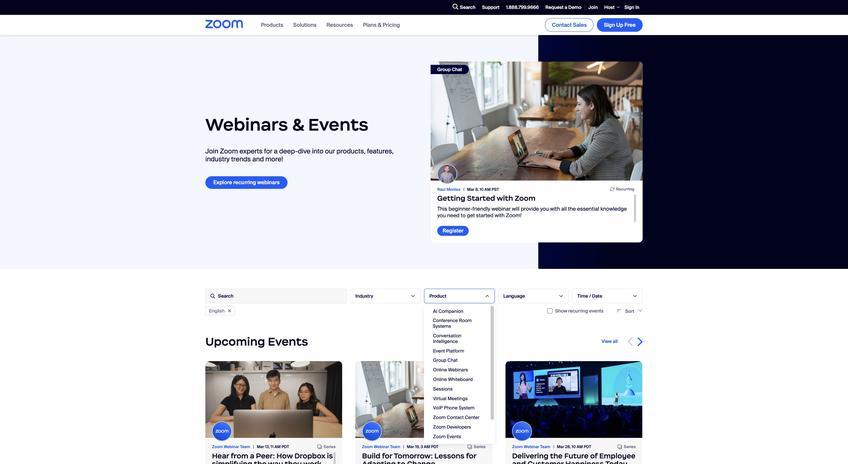 Task type: locate. For each thing, give the bounding box(es) containing it.
1 horizontal spatial a
[[274, 147, 278, 156]]

team up from
[[240, 445, 250, 450]]

1 horizontal spatial series link
[[467, 445, 486, 450]]

pdt right 3
[[431, 445, 439, 450]]

am right the 11
[[274, 445, 281, 450]]

am for hear from a peer: how dropbox is simplifying the way they wor
[[274, 445, 281, 450]]

join inside join zoom experts for a deep-dive into our products, features, industry trends and more!
[[205, 147, 218, 156]]

pdt up how
[[282, 445, 289, 450]]

2 team from the left
[[390, 445, 400, 450]]

1 online from the top
[[433, 367, 447, 373]]

zoom webinar team up from
[[212, 445, 250, 450]]

1 horizontal spatial pdt
[[431, 445, 439, 450]]

0 vertical spatial recurring
[[233, 179, 256, 186]]

the left essential
[[568, 206, 576, 213]]

zoom webinar team for delivering
[[512, 445, 550, 450]]

1 vertical spatial recurring
[[568, 308, 588, 314]]

2 horizontal spatial for
[[466, 452, 476, 461]]

0 vertical spatial group chat
[[437, 67, 462, 73]]

for inside join zoom experts for a deep-dive into our products, features, industry trends and more!
[[264, 147, 272, 156]]

recurring inside "link"
[[233, 179, 256, 186]]

1 vertical spatial 10
[[572, 445, 576, 450]]

contact
[[552, 21, 572, 28], [447, 415, 464, 421]]

join left host
[[588, 4, 598, 10]]

support
[[482, 4, 500, 10]]

1 vertical spatial &
[[292, 114, 304, 135]]

resources
[[327, 21, 353, 28]]

raul montes link
[[437, 187, 467, 192]]

3 zoom webinar team from the left
[[512, 445, 550, 450]]

for right lessons
[[466, 452, 476, 461]]

1 horizontal spatial events
[[308, 114, 368, 135]]

with left zoom!
[[495, 212, 505, 219]]

team up the tomorrow: on the bottom
[[390, 445, 400, 450]]

0 horizontal spatial series
[[324, 445, 336, 450]]

1 horizontal spatial sign
[[625, 4, 634, 10]]

2 zoom webinar team link from the left
[[362, 445, 407, 450]]

zoom call 16 image
[[431, 62, 643, 181], [355, 362, 492, 439]]

0 horizontal spatial webinar
[[224, 445, 239, 450]]

raul
[[437, 187, 446, 192]]

events
[[308, 114, 368, 135], [268, 335, 308, 349], [447, 434, 461, 440]]

a left demo
[[565, 4, 567, 10]]

contact down voip phone system
[[447, 415, 464, 421]]

1 zoom webinar team image from the left
[[213, 423, 231, 441]]

peer:
[[256, 452, 275, 461]]

1 pdt from the left
[[282, 445, 289, 450]]

& right plans
[[378, 21, 381, 28]]

1 horizontal spatial zoom webinar team
[[362, 445, 400, 450]]

and left more!
[[252, 155, 264, 164]]

1 vertical spatial online
[[433, 377, 447, 383]]

0 vertical spatial contact
[[552, 21, 572, 28]]

online up online whiteboard
[[433, 367, 447, 373]]

in
[[635, 4, 639, 10]]

mar left 19,
[[407, 445, 414, 450]]

recurring
[[616, 187, 634, 192]]

zoom up hear
[[212, 445, 223, 450]]

for right build
[[382, 452, 392, 461]]

a inside hear from a peer: how dropbox is simplifying the way they wor
[[250, 452, 254, 461]]

1 horizontal spatial &
[[378, 21, 381, 28]]

mar 8, 10 am pst
[[467, 187, 499, 192]]

0 vertical spatial all
[[561, 206, 567, 213]]

sign left up
[[604, 21, 615, 28]]

zoom webinar team link for delivering
[[512, 445, 557, 450]]

1 vertical spatial a
[[274, 147, 278, 156]]

a left deep-
[[274, 147, 278, 156]]

conversation
[[433, 333, 461, 339]]

None search field
[[428, 2, 451, 13]]

0 horizontal spatial 10
[[480, 187, 484, 192]]

to left change
[[397, 460, 405, 465]]

2 horizontal spatial zoom webinar team image
[[513, 423, 531, 441]]

features,
[[367, 147, 394, 156]]

1 vertical spatial webinars
[[448, 367, 468, 373]]

team for from
[[240, 445, 250, 450]]

zoom up the provide
[[515, 194, 536, 203]]

need
[[447, 212, 460, 219]]

join left trends
[[205, 147, 218, 156]]

series link up is
[[317, 445, 336, 450]]

2 horizontal spatial pdt
[[584, 445, 591, 450]]

sign left 'in'
[[625, 4, 634, 10]]

explore recurring webinars
[[213, 179, 280, 186]]

online up "sessions"
[[433, 377, 447, 383]]

online
[[433, 367, 447, 373], [433, 377, 447, 383]]

1 vertical spatial group chat
[[433, 358, 458, 364]]

0 horizontal spatial all
[[561, 206, 567, 213]]

3 webinar from the left
[[524, 445, 539, 450]]

zoom webinar team
[[212, 445, 250, 450], [362, 445, 400, 450], [512, 445, 550, 450]]

zoom call 16 image for zoom webinar team image for build
[[355, 362, 492, 439]]

8,
[[475, 187, 479, 192]]

series link
[[317, 445, 336, 450], [467, 445, 486, 450], [618, 445, 636, 450]]

you
[[540, 206, 549, 213], [437, 212, 446, 219]]

1 vertical spatial join
[[205, 147, 218, 156]]

into
[[312, 147, 323, 156]]

zoom webinar team up delivering
[[512, 445, 550, 450]]

zoom up delivering
[[512, 445, 523, 450]]

2 webinar from the left
[[374, 445, 389, 450]]

0 vertical spatial join
[[588, 4, 598, 10]]

0 vertical spatial online
[[433, 367, 447, 373]]

2 vertical spatial events
[[447, 434, 461, 440]]

zoom inside join zoom experts for a deep-dive into our products, features, industry trends and more!
[[220, 147, 238, 156]]

10
[[480, 187, 484, 192], [572, 445, 576, 450]]

3 series from the left
[[624, 445, 636, 450]]

0 horizontal spatial a
[[250, 452, 254, 461]]

0 vertical spatial group
[[437, 67, 451, 73]]

our
[[325, 147, 335, 156]]

2 online from the top
[[433, 377, 447, 383]]

am for build for tomorrow: lessons for adapting to change
[[424, 445, 430, 450]]

0 vertical spatial and
[[252, 155, 264, 164]]

recurring right explore at left
[[233, 179, 256, 186]]

1 horizontal spatial you
[[540, 206, 549, 213]]

0 horizontal spatial to
[[397, 460, 405, 465]]

zoom webinar team link
[[212, 445, 257, 450], [362, 445, 407, 450], [512, 445, 557, 450]]

series for build for tomorrow: lessons for adapting to change
[[474, 445, 486, 450]]

recurring for explore
[[233, 179, 256, 186]]

team up customer
[[540, 445, 550, 450]]

1 team from the left
[[240, 445, 250, 450]]

zoom webinar team image up build
[[363, 423, 381, 441]]

recurring down time
[[568, 308, 588, 314]]

sort
[[625, 309, 634, 315]]

mar for build for tomorrow: lessons for adapting to change
[[407, 445, 414, 450]]

delivering the future of employee and customer happiness today
[[512, 452, 636, 465]]

you left need
[[437, 212, 446, 219]]

1 horizontal spatial series
[[474, 445, 486, 450]]

1 horizontal spatial the
[[550, 452, 563, 461]]

2 series link from the left
[[467, 445, 486, 450]]

mar left 8,
[[467, 187, 474, 192]]

2 zoom webinar team from the left
[[362, 445, 400, 450]]

am up future
[[577, 445, 583, 450]]

2 vertical spatial a
[[250, 452, 254, 461]]

online for online webinars
[[433, 367, 447, 373]]

2 horizontal spatial events
[[447, 434, 461, 440]]

webinar for delivering
[[524, 445, 539, 450]]

series link up employee
[[618, 445, 636, 450]]

0 horizontal spatial and
[[252, 155, 264, 164]]

1 webinar from the left
[[224, 445, 239, 450]]

1 vertical spatial and
[[512, 460, 526, 465]]

chat
[[452, 67, 462, 73], [448, 358, 458, 364]]

and left customer
[[512, 460, 526, 465]]

this
[[437, 206, 447, 213]]

customer
[[528, 460, 564, 465]]

today
[[605, 460, 628, 465]]

zoom webinar team up build
[[362, 445, 400, 450]]

all left essential
[[561, 206, 567, 213]]

zoom webinar team link up from
[[212, 445, 257, 450]]

recurring
[[233, 179, 256, 186], [568, 308, 588, 314]]

the inside "delivering the future of employee and customer happiness today"
[[550, 452, 563, 461]]

join zoom experts for a deep-dive into our products, features, industry trends and more!
[[205, 147, 394, 164]]

& up dive
[[292, 114, 304, 135]]

am
[[485, 187, 491, 192], [274, 445, 281, 450], [424, 445, 430, 450], [577, 445, 583, 450]]

0 vertical spatial 10
[[480, 187, 484, 192]]

series up is
[[324, 445, 336, 450]]

zoom webinar team for build
[[362, 445, 400, 450]]

1 series from the left
[[324, 445, 336, 450]]

2 series from the left
[[474, 445, 486, 450]]

simplifying
[[212, 460, 252, 465]]

to inside build for tomorrow: lessons for adapting to change
[[397, 460, 405, 465]]

zoom webinar team image up hear
[[213, 423, 231, 441]]

systems
[[433, 324, 451, 330]]

0 horizontal spatial team
[[240, 445, 250, 450]]

they
[[285, 460, 302, 465]]

1 horizontal spatial zoom webinar team link
[[362, 445, 407, 450]]

10 right 8,
[[480, 187, 484, 192]]

zoom down 'voip'
[[433, 415, 446, 421]]

2 horizontal spatial series link
[[618, 445, 636, 450]]

zoom webinar team image up delivering
[[513, 423, 531, 441]]

3 pdt from the left
[[584, 445, 591, 450]]

2 horizontal spatial webinar
[[524, 445, 539, 450]]

series link for build for tomorrow: lessons for adapting to change
[[467, 445, 486, 450]]

for right experts
[[264, 147, 272, 156]]

0 vertical spatial webinars
[[205, 114, 288, 135]]

0 horizontal spatial series link
[[317, 445, 336, 450]]

1 horizontal spatial recurring
[[568, 308, 588, 314]]

zoom contact center
[[433, 415, 480, 421]]

contact sales
[[552, 21, 587, 28]]

1 vertical spatial events
[[268, 335, 308, 349]]

all
[[561, 206, 567, 213], [613, 339, 618, 345]]

the down "mar 28, 10 am pdt"
[[550, 452, 563, 461]]

0 vertical spatial sign
[[625, 4, 634, 10]]

and inside "delivering the future of employee and customer happiness today"
[[512, 460, 526, 465]]

0 vertical spatial &
[[378, 21, 381, 28]]

group chat link
[[431, 62, 643, 181]]

time / date
[[577, 293, 602, 299]]

series link for delivering the future of employee and customer happiness today
[[618, 445, 636, 450]]

0 horizontal spatial zoom webinar team link
[[212, 445, 257, 450]]

show
[[555, 308, 567, 314]]

1 horizontal spatial to
[[461, 212, 466, 219]]

0 horizontal spatial &
[[292, 114, 304, 135]]

conversation intelligence
[[433, 333, 461, 345]]

zoom left experts
[[220, 147, 238, 156]]

1 vertical spatial to
[[397, 460, 405, 465]]

mar left 28,
[[557, 445, 564, 450]]

3 zoom webinar team link from the left
[[512, 445, 557, 450]]

1 horizontal spatial 10
[[572, 445, 576, 450]]

contact sales link
[[545, 18, 594, 32]]

pricing
[[383, 21, 400, 28]]

zoom webinar team link up delivering
[[512, 445, 557, 450]]

raul montes image
[[438, 165, 457, 184]]

adapting
[[362, 460, 396, 465]]

am right 3
[[424, 445, 430, 450]]

pdt for lessons
[[431, 445, 439, 450]]

contact down request a demo link
[[552, 21, 572, 28]]

online for online whiteboard
[[433, 377, 447, 383]]

1 vertical spatial sign
[[604, 21, 615, 28]]

all right view
[[613, 339, 618, 345]]

series link for hear from a peer: how dropbox is simplifying the way they wor
[[317, 445, 336, 450]]

10 right 28,
[[572, 445, 576, 450]]

2 horizontal spatial series
[[624, 445, 636, 450]]

0 horizontal spatial events
[[268, 335, 308, 349]]

knowledge
[[600, 206, 627, 213]]

3 team from the left
[[540, 445, 550, 450]]

1 zoom webinar team link from the left
[[212, 445, 257, 450]]

phone
[[444, 406, 458, 412]]

essential
[[577, 206, 599, 213]]

pdt for peer:
[[282, 445, 289, 450]]

zoom!
[[506, 212, 522, 219]]

0 horizontal spatial zoom webinar team image
[[213, 423, 231, 441]]

1 series link from the left
[[317, 445, 336, 450]]

2 horizontal spatial the
[[568, 206, 576, 213]]

team for for
[[390, 445, 400, 450]]

1 horizontal spatial join
[[588, 4, 598, 10]]

webinar for hear
[[224, 445, 239, 450]]

series up employee
[[624, 445, 636, 450]]

provide
[[521, 206, 539, 213]]

search image
[[452, 4, 458, 10]]

sign
[[625, 4, 634, 10], [604, 21, 615, 28]]

3 series link from the left
[[618, 445, 636, 450]]

1 vertical spatial contact
[[447, 415, 464, 421]]

a
[[565, 4, 567, 10], [274, 147, 278, 156], [250, 452, 254, 461]]

zoom left one
[[433, 444, 446, 450]]

group
[[437, 67, 451, 73], [433, 358, 446, 364]]

2 pdt from the left
[[431, 445, 439, 450]]

0 vertical spatial to
[[461, 212, 466, 219]]

2 horizontal spatial zoom webinar team link
[[512, 445, 557, 450]]

webinars up experts
[[205, 114, 288, 135]]

2 zoom webinar team image from the left
[[363, 423, 381, 441]]

0 vertical spatial zoom call 16 image
[[431, 62, 643, 181]]

a right from
[[250, 452, 254, 461]]

solutions
[[293, 21, 317, 28]]

1 horizontal spatial zoom webinar team image
[[363, 423, 381, 441]]

join link
[[585, 0, 601, 15]]

sign up free
[[604, 21, 636, 28]]

1 zoom webinar team from the left
[[212, 445, 250, 450]]

1 horizontal spatial and
[[512, 460, 526, 465]]

1 horizontal spatial team
[[390, 445, 400, 450]]

0 horizontal spatial join
[[205, 147, 218, 156]]

view all
[[602, 339, 618, 345]]

zoom call 16 image for raul montes image
[[431, 62, 643, 181]]

mar left "13,"
[[257, 445, 264, 450]]

zoom webinar team link up adapting
[[362, 445, 407, 450]]

0 horizontal spatial for
[[264, 147, 272, 156]]

webinar up build
[[374, 445, 389, 450]]

webinar up from
[[224, 445, 239, 450]]

2 horizontal spatial team
[[540, 445, 550, 450]]

1 vertical spatial zoom call 16 image
[[355, 362, 492, 439]]

2 horizontal spatial zoom webinar team
[[512, 445, 550, 450]]

0 horizontal spatial recurring
[[233, 179, 256, 186]]

conference
[[433, 318, 458, 324]]

host button
[[601, 0, 621, 15]]

zoom webinar team image
[[213, 423, 231, 441], [363, 423, 381, 441], [513, 423, 531, 441]]

sign for sign up free
[[604, 21, 615, 28]]

0 horizontal spatial the
[[254, 460, 266, 465]]

zoom webinar team image for build
[[363, 423, 381, 441]]

10 for 28,
[[572, 445, 576, 450]]

get
[[467, 212, 475, 219]]

join for join zoom experts for a deep-dive into our products, features, industry trends and more!
[[205, 147, 218, 156]]

0 horizontal spatial zoom webinar team
[[212, 445, 250, 450]]

series right one
[[474, 445, 486, 450]]

1 horizontal spatial all
[[613, 339, 618, 345]]

webinars up whiteboard
[[448, 367, 468, 373]]

webinar up delivering
[[524, 445, 539, 450]]

zoom call 26 image
[[205, 362, 342, 439]]

voip phone system
[[433, 406, 475, 412]]

zoom one
[[433, 444, 456, 450]]

started
[[476, 212, 494, 219]]

1 horizontal spatial for
[[382, 452, 392, 461]]

and inside join zoom experts for a deep-dive into our products, features, industry trends and more!
[[252, 155, 264, 164]]

3 zoom webinar team image from the left
[[513, 423, 531, 441]]

the left way
[[254, 460, 266, 465]]

you right the provide
[[540, 206, 549, 213]]

0 horizontal spatial pdt
[[282, 445, 289, 450]]

series link right one
[[467, 445, 486, 450]]

center
[[465, 415, 480, 421]]

pdt up of
[[584, 445, 591, 450]]

to left get
[[461, 212, 466, 219]]

0 horizontal spatial sign
[[604, 21, 615, 28]]

and
[[252, 155, 264, 164], [512, 460, 526, 465]]

0 vertical spatial a
[[565, 4, 567, 10]]

0 vertical spatial chat
[[452, 67, 462, 73]]

1 horizontal spatial webinar
[[374, 445, 389, 450]]

to
[[461, 212, 466, 219], [397, 460, 405, 465]]

virtual
[[433, 396, 447, 402]]

group inside 'link'
[[437, 67, 451, 73]]



Task type: vqa. For each thing, say whether or not it's contained in the screenshot.


Task type: describe. For each thing, give the bounding box(es) containing it.
the inside hear from a peer: how dropbox is simplifying the way they wor
[[254, 460, 266, 465]]

solutions button
[[293, 21, 317, 28]]

virtual meetings
[[433, 396, 468, 402]]

0 horizontal spatial you
[[437, 212, 446, 219]]

zoom logo image
[[205, 20, 243, 29]]

sessions
[[433, 387, 453, 392]]

ai
[[433, 309, 437, 315]]

way
[[268, 460, 283, 465]]

mar for hear from a peer: how dropbox is simplifying the way they wor
[[257, 445, 264, 450]]

up
[[616, 21, 623, 28]]

mar 19, 3 am pdt
[[407, 445, 439, 450]]

1 vertical spatial all
[[613, 339, 618, 345]]

view
[[602, 339, 612, 345]]

am left pst
[[485, 187, 491, 192]]

/
[[589, 293, 591, 299]]

deep-
[[279, 147, 298, 156]]

friendly
[[472, 206, 490, 213]]

28,
[[565, 445, 571, 450]]

platform
[[446, 348, 464, 354]]

ai companion
[[433, 309, 463, 315]]

dive
[[298, 147, 310, 156]]

event platform
[[433, 348, 464, 354]]

mar 13, 11 am pdt
[[257, 445, 289, 450]]

zoom webinar team link for build
[[362, 445, 407, 450]]

zoom inside getting started with zoom this beginner-friendly webinar will provide you with all the essential knowledge you need to get started with zoom!
[[515, 194, 536, 203]]

request a demo link
[[542, 0, 585, 15]]

group chat inside 'link'
[[437, 67, 462, 73]]

experts
[[239, 147, 263, 156]]

one
[[447, 444, 456, 450]]

from
[[231, 452, 248, 461]]

register link
[[437, 226, 469, 236]]

online webinars
[[433, 367, 468, 373]]

products
[[261, 21, 283, 28]]

developers
[[447, 425, 471, 431]]

upcoming events
[[205, 335, 308, 349]]

zoom up the zoom events
[[433, 425, 446, 431]]

of
[[590, 452, 598, 461]]

team for the
[[540, 445, 550, 450]]

0 horizontal spatial webinars
[[205, 114, 288, 135]]

explore
[[213, 179, 232, 186]]

trends
[[231, 155, 251, 164]]

zoom events
[[433, 434, 461, 440]]

pdt for of
[[584, 445, 591, 450]]

0 horizontal spatial contact
[[447, 415, 464, 421]]

sign in
[[625, 4, 639, 10]]

the inside getting started with zoom this beginner-friendly webinar will provide you with all the essential knowledge you need to get started with zoom!
[[568, 206, 576, 213]]

webinars
[[257, 179, 280, 186]]

am for delivering the future of employee and customer happiness today
[[577, 445, 583, 450]]

time
[[577, 293, 588, 299]]

to inside getting started with zoom this beginner-friendly webinar will provide you with all the essential knowledge you need to get started with zoom!
[[461, 212, 466, 219]]

zoom webinar team image for delivering
[[513, 423, 531, 441]]

chat inside 'link'
[[452, 67, 462, 73]]

demo
[[568, 4, 581, 10]]

companion
[[439, 309, 463, 315]]

room
[[459, 318, 472, 324]]

webinar for build
[[374, 445, 389, 450]]

1 vertical spatial group
[[433, 358, 446, 364]]

meetings
[[448, 396, 468, 402]]

2 horizontal spatial a
[[565, 4, 567, 10]]

with right the provide
[[550, 206, 560, 213]]

zoom developers
[[433, 425, 471, 431]]

upcoming
[[205, 335, 265, 349]]

change
[[407, 460, 435, 465]]

request a demo
[[545, 4, 581, 10]]

join for join
[[588, 4, 598, 10]]

sign in link
[[621, 0, 643, 15]]

Search field
[[205, 289, 347, 304]]

pst
[[492, 187, 499, 192]]

zoom webinar team image for hear
[[213, 423, 231, 441]]

delivering
[[512, 452, 549, 461]]

recurring for show
[[568, 308, 588, 314]]

zoom up build
[[362, 445, 373, 450]]

& for webinars
[[292, 114, 304, 135]]

plans
[[363, 21, 377, 28]]

intelligence
[[433, 339, 458, 345]]

lessons
[[434, 452, 464, 461]]

support link
[[479, 0, 503, 15]]

zoom up zoom one
[[433, 434, 446, 440]]

1.888.799.9666 link
[[503, 0, 542, 15]]

10.3.23zoomtopia_keynote 64 image
[[506, 362, 642, 439]]

1 vertical spatial chat
[[448, 358, 458, 364]]

zoom webinar team link for hear
[[212, 445, 257, 450]]

hear from a peer: how dropbox is simplifying the way they wor
[[212, 452, 333, 465]]

event
[[433, 348, 445, 354]]

1.888.799.9666
[[506, 4, 539, 10]]

system
[[459, 406, 475, 412]]

11
[[271, 445, 274, 450]]

10 for 8,
[[480, 187, 484, 192]]

with up webinar
[[497, 194, 513, 203]]

resources button
[[327, 21, 353, 28]]

webinar
[[492, 206, 511, 213]]

date
[[592, 293, 602, 299]]

1 horizontal spatial webinars
[[448, 367, 468, 373]]

happiness
[[565, 460, 604, 465]]

plans & pricing
[[363, 21, 400, 28]]

english
[[209, 308, 225, 314]]

1 horizontal spatial contact
[[552, 21, 572, 28]]

more!
[[265, 155, 283, 164]]

sign up free link
[[597, 18, 643, 32]]

getting started with zoom this beginner-friendly webinar will provide you with all the essential knowledge you need to get started with zoom!
[[437, 194, 627, 219]]

plans & pricing link
[[363, 21, 400, 28]]

zoom webinar team for hear
[[212, 445, 250, 450]]

19,
[[415, 445, 420, 450]]

dropbox
[[295, 452, 325, 461]]

events for zoom events
[[447, 434, 461, 440]]

a inside join zoom experts for a deep-dive into our products, features, industry trends and more!
[[274, 147, 278, 156]]

search image
[[452, 4, 458, 10]]

mar for delivering the future of employee and customer happiness today
[[557, 445, 564, 450]]

sign for sign in
[[625, 4, 634, 10]]

series for delivering the future of employee and customer happiness today
[[624, 445, 636, 450]]

all inside getting started with zoom this beginner-friendly webinar will provide you with all the essential knowledge you need to get started with zoom!
[[561, 206, 567, 213]]

hear
[[212, 452, 229, 461]]

host
[[604, 4, 615, 10]]

series for hear from a peer: how dropbox is simplifying the way they wor
[[324, 445, 336, 450]]

free
[[625, 21, 636, 28]]

mar 28, 10 am pdt
[[557, 445, 591, 450]]

0 vertical spatial events
[[308, 114, 368, 135]]

product
[[429, 293, 446, 299]]

events for upcoming events
[[268, 335, 308, 349]]

sales
[[573, 21, 587, 28]]

industry
[[355, 293, 373, 299]]

& for plans
[[378, 21, 381, 28]]

conference room systems
[[433, 318, 472, 330]]



